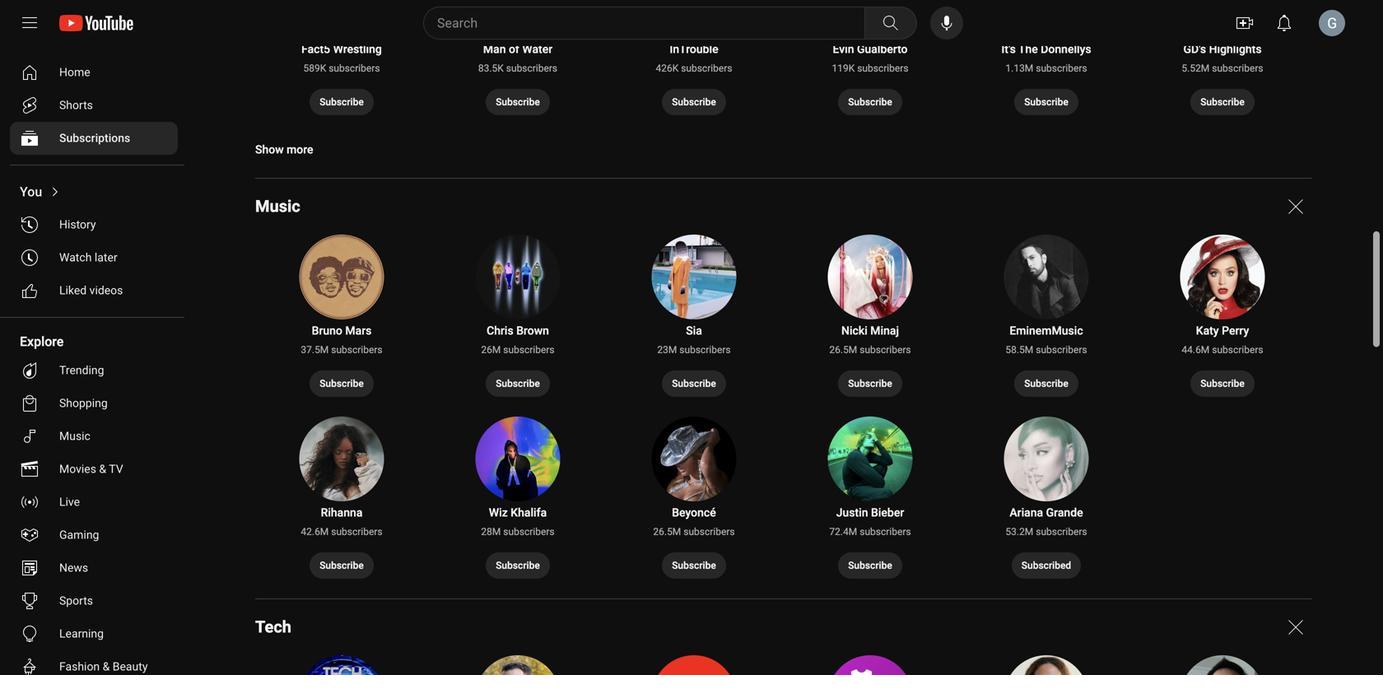 Task type: vqa. For each thing, say whether or not it's contained in the screenshot.
SUBSCRIBE BUTTON for 1.13M subscribers
yes



Task type: locate. For each thing, give the bounding box(es) containing it.
0 vertical spatial &
[[99, 462, 106, 476]]

man
[[483, 42, 506, 56]]

subscribers down 'sia'
[[680, 344, 731, 356]]

bieber
[[871, 506, 905, 520]]

history
[[59, 218, 96, 231]]

subscribe for 119k subscribers
[[848, 96, 893, 108]]

subscribers down khalifa
[[503, 526, 555, 538]]

1 horizontal spatial 26.5m
[[830, 344, 858, 356]]

26.5m down beyoncé
[[653, 526, 681, 538]]

& left tv
[[99, 462, 106, 476]]

subscribers inside man of water 83.5k subscribers
[[506, 63, 558, 74]]

subscribers down "mars"
[[331, 344, 383, 356]]

subscribe down 37.5m
[[320, 378, 364, 390]]

evin
[[833, 42, 854, 56]]

subscribers down beyoncé
[[684, 526, 735, 538]]

subscribe text field down 119k
[[848, 96, 893, 108]]

subscribe text field for katy perry
[[1201, 378, 1245, 390]]

26.5m
[[830, 344, 858, 356], [653, 526, 681, 538]]

subscribe button for katy perry
[[1191, 371, 1255, 397]]

subscribe text field down '23m'
[[672, 378, 716, 390]]

subscribe text field down 5.52m
[[1201, 96, 1245, 108]]

music up "movies"
[[59, 429, 91, 443]]

subscribe text field for beyoncé
[[672, 560, 716, 572]]

videos
[[89, 284, 123, 297]]

None search field
[[394, 7, 921, 40]]

subscribe button for beyoncé
[[662, 553, 726, 579]]

subscribe text field for 119k subscribers
[[848, 96, 893, 108]]

Show more text field
[[255, 143, 313, 156]]

highlights
[[1209, 42, 1262, 56]]

movies
[[59, 462, 96, 476]]

subscribe button down the 42.6m on the bottom left
[[310, 553, 374, 579]]

subscribe text field down 28m
[[496, 560, 540, 572]]

introuble
[[670, 42, 719, 56]]

subscribe
[[320, 96, 364, 108], [496, 96, 540, 108], [672, 96, 716, 108], [848, 96, 893, 108], [1025, 96, 1069, 108], [1201, 96, 1245, 108], [320, 378, 364, 390], [496, 378, 540, 390], [672, 378, 716, 390], [848, 378, 893, 390], [1025, 378, 1069, 390], [1201, 378, 1245, 390], [320, 560, 364, 572], [496, 560, 540, 572], [672, 560, 716, 572], [848, 560, 893, 572]]

minaj
[[871, 324, 899, 338]]

26m
[[481, 344, 501, 356]]

58.5m
[[1006, 344, 1034, 356]]

1 horizontal spatial music
[[255, 197, 300, 216]]

subscribe text field down the 42.6m on the bottom left
[[320, 560, 364, 572]]

subscriptions link
[[10, 122, 178, 155], [10, 122, 178, 155]]

music link
[[10, 420, 178, 453], [10, 420, 178, 453]]

eminemmusic
[[1010, 324, 1084, 338]]

fashion & beauty link
[[10, 651, 178, 675], [10, 651, 178, 675]]

learning link
[[10, 618, 178, 651], [10, 618, 178, 651]]

shorts link
[[10, 89, 178, 122], [10, 89, 178, 122]]

show more button
[[242, 135, 327, 165]]

subscribe text field for chris brown
[[496, 378, 540, 390]]

subscribe text field down 26m
[[496, 378, 540, 390]]

subscribe down 58.5m
[[1025, 378, 1069, 390]]

subscribe for sia
[[672, 378, 716, 390]]

subscribe text field down 426k
[[672, 96, 716, 108]]

subscribe button for sia
[[662, 371, 726, 397]]

bruno mars 37.5m subscribers
[[301, 324, 383, 356]]

subscribe button down '23m'
[[662, 371, 726, 397]]

subscribe button
[[310, 89, 374, 115], [486, 89, 550, 115], [662, 89, 726, 115], [839, 89, 902, 115], [1015, 89, 1079, 115], [1191, 89, 1255, 115], [310, 371, 374, 397], [486, 371, 550, 397], [662, 371, 726, 397], [839, 371, 902, 397], [1015, 371, 1079, 397], [1191, 371, 1255, 397], [310, 553, 374, 579], [486, 553, 550, 579], [662, 553, 726, 579], [839, 553, 902, 579]]

subscribe button for rihanna
[[310, 553, 374, 579]]

subscribe text field down 37.5m
[[320, 378, 364, 390]]

you link
[[10, 175, 178, 208], [10, 175, 178, 208]]

subscribers down wrestling
[[329, 63, 380, 74]]

wrestling
[[333, 42, 382, 56]]

subscribe button down the 589k
[[310, 89, 374, 115]]

& left beauty
[[103, 660, 110, 674]]

subscribers down perry
[[1213, 344, 1264, 356]]

subscribe text field down 44.6m
[[1201, 378, 1245, 390]]

subscribers down bieber
[[860, 526, 911, 538]]

subscribe text field for eminemmusic
[[1025, 378, 1069, 390]]

subscribe button down 119k
[[839, 89, 902, 115]]

subscribe button down 37.5m
[[310, 371, 374, 397]]

the
[[1019, 42, 1038, 56]]

subscribe button for nicki minaj
[[839, 371, 902, 397]]

subscribers down minaj
[[860, 344, 911, 356]]

subscribe button for eminemmusic
[[1015, 371, 1079, 397]]

subscribers inside gd's highlights 5.52m subscribers
[[1213, 63, 1264, 74]]

subscribe for katy perry
[[1201, 378, 1245, 390]]

subscribe text field for nicki minaj
[[848, 378, 893, 390]]

subscribe text field for 5.52m subscribers
[[1201, 96, 1245, 108]]

shorts
[[59, 98, 93, 112]]

water
[[522, 42, 553, 56]]

subscribers down donnellys
[[1036, 63, 1088, 74]]

28m
[[481, 526, 501, 538]]

& for beauty
[[103, 660, 110, 674]]

watch later
[[59, 251, 117, 264]]

home link
[[10, 56, 178, 89], [10, 56, 178, 89]]

music down show more button on the left
[[255, 197, 300, 216]]

subscribe down 119k
[[848, 96, 893, 108]]

subscribe text field for 83.5k subscribers
[[496, 96, 540, 108]]

subscribe button down nicki minaj 26.5m subscribers at right
[[839, 371, 902, 397]]

subscribe button down 5.52m
[[1191, 89, 1255, 115]]

beyoncé 26.5m subscribers
[[653, 506, 735, 538]]

subscribe down '23m'
[[672, 378, 716, 390]]

subscribers down grande
[[1036, 526, 1088, 538]]

subscribe button for 1.13m subscribers
[[1015, 89, 1079, 115]]

Subscribe text field
[[320, 96, 364, 108], [848, 96, 893, 108], [1201, 96, 1245, 108], [320, 378, 364, 390], [496, 378, 540, 390], [320, 560, 364, 572]]

subscribers down 'rihanna'
[[331, 526, 383, 538]]

gaming link
[[10, 519, 178, 552], [10, 519, 178, 552]]

perry
[[1222, 324, 1250, 338]]

subscribe button for wiz khalifa
[[486, 553, 550, 579]]

subscribe down 44.6m
[[1201, 378, 1245, 390]]

subscribe text field down beyoncé 26.5m subscribers on the bottom of the page
[[672, 560, 716, 572]]

subscribe for wiz khalifa
[[496, 560, 540, 572]]

subscribe down 5.52m
[[1201, 96, 1245, 108]]

live link
[[10, 486, 178, 519], [10, 486, 178, 519]]

subscribe down 28m
[[496, 560, 540, 572]]

subscribe button down 58.5m
[[1015, 371, 1079, 397]]

1 vertical spatial 26.5m
[[653, 526, 681, 538]]

trending link
[[10, 354, 178, 387], [10, 354, 178, 387]]

subscribe down the 42.6m on the bottom left
[[320, 560, 364, 572]]

subscribers down introuble
[[681, 63, 733, 74]]

chris
[[487, 324, 514, 338]]

subscribe text field down 1.13m
[[1025, 96, 1069, 108]]

&
[[99, 462, 106, 476], [103, 660, 110, 674]]

subscribers
[[329, 63, 380, 74], [506, 63, 558, 74], [681, 63, 733, 74], [857, 63, 909, 74], [1036, 63, 1088, 74], [1213, 63, 1264, 74], [331, 344, 383, 356], [503, 344, 555, 356], [680, 344, 731, 356], [860, 344, 911, 356], [1036, 344, 1088, 356], [1213, 344, 1264, 356], [331, 526, 383, 538], [503, 526, 555, 538], [684, 526, 735, 538], [860, 526, 911, 538], [1036, 526, 1088, 538]]

subscribe text field down nicki minaj 26.5m subscribers at right
[[848, 378, 893, 390]]

Search text field
[[437, 12, 861, 34]]

subscribe for bruno mars
[[320, 378, 364, 390]]

subscribe text field for 1.13m subscribers
[[1025, 96, 1069, 108]]

subscribe for chris brown
[[496, 378, 540, 390]]

53.2m
[[1006, 526, 1034, 538]]

tv
[[109, 462, 123, 476]]

subscribers down eminemmusic
[[1036, 344, 1088, 356]]

subscribe text field down 72.4m
[[848, 560, 893, 572]]

subscribe button for 119k subscribers
[[839, 89, 902, 115]]

liked videos
[[59, 284, 123, 297]]

1 vertical spatial &
[[103, 660, 110, 674]]

show more
[[255, 143, 313, 156]]

subscribers inside katy perry 44.6m subscribers
[[1213, 344, 1264, 356]]

26.5m inside beyoncé 26.5m subscribers
[[653, 526, 681, 538]]

subscribers down 'water'
[[506, 63, 558, 74]]

wiz khalifa 28m subscribers
[[481, 506, 555, 538]]

Subscribe text field
[[496, 96, 540, 108], [672, 96, 716, 108], [1025, 96, 1069, 108], [672, 378, 716, 390], [848, 378, 893, 390], [1025, 378, 1069, 390], [1201, 378, 1245, 390], [496, 560, 540, 572], [672, 560, 716, 572], [848, 560, 893, 572]]

watch later link
[[10, 241, 178, 274], [10, 241, 178, 274]]

subscribe button down 426k
[[662, 89, 726, 115]]

introuble 426k subscribers
[[656, 42, 733, 74]]

subscribe button down the 83.5k
[[486, 89, 550, 115]]

subscribe button for chris brown
[[486, 371, 550, 397]]

subscribers inside nicki minaj 26.5m subscribers
[[860, 344, 911, 356]]

subscribe down beyoncé 26.5m subscribers on the bottom of the page
[[672, 560, 716, 572]]

subscribe down 72.4m
[[848, 560, 893, 572]]

0 horizontal spatial music
[[59, 429, 91, 443]]

explore
[[20, 334, 64, 350]]

subscribe down 426k
[[672, 96, 716, 108]]

subscribe button for 83.5k subscribers
[[486, 89, 550, 115]]

subscribe text field for wiz khalifa
[[496, 560, 540, 572]]

sports link
[[10, 585, 178, 618], [10, 585, 178, 618]]

fashion
[[59, 660, 100, 674]]

subscribe button down 72.4m
[[839, 553, 902, 579]]

shopping link
[[10, 387, 178, 420], [10, 387, 178, 420]]

subscribe button down 26m
[[486, 371, 550, 397]]

it's the donnellys 1.13m subscribers
[[1002, 42, 1092, 74]]

subscribers down highlights
[[1213, 63, 1264, 74]]

chris brown 26m subscribers
[[481, 324, 555, 356]]

subscribers down 'gualberto'
[[857, 63, 909, 74]]

26.5m down the nicki
[[830, 344, 858, 356]]

subscribe button down beyoncé 26.5m subscribers on the bottom of the page
[[662, 553, 726, 579]]

subscribe text field down the 83.5k
[[496, 96, 540, 108]]

subscribe down the 83.5k
[[496, 96, 540, 108]]

history link
[[10, 208, 178, 241], [10, 208, 178, 241]]

0 vertical spatial music
[[255, 197, 300, 216]]

music
[[255, 197, 300, 216], [59, 429, 91, 443]]

subscribers down brown
[[503, 344, 555, 356]]

subscribe down 1.13m
[[1025, 96, 1069, 108]]

nicki
[[842, 324, 868, 338]]

subscribe for nicki minaj
[[848, 378, 893, 390]]

subscribe down the 589k
[[320, 96, 364, 108]]

0 vertical spatial 26.5m
[[830, 344, 858, 356]]

eminemmusic 58.5m subscribers
[[1006, 324, 1088, 356]]

man of water 83.5k subscribers
[[478, 42, 558, 74]]

liked
[[59, 284, 87, 297]]

subscribe down 26m
[[496, 378, 540, 390]]

0 horizontal spatial 26.5m
[[653, 526, 681, 538]]

subscribe button down 28m
[[486, 553, 550, 579]]

ariana grande 53.2m subscribers
[[1006, 506, 1088, 538]]

subscribe for 5.52m subscribers
[[1201, 96, 1245, 108]]

subscribe text field down 58.5m
[[1025, 378, 1069, 390]]

home
[[59, 65, 90, 79]]

subscribe down nicki minaj 26.5m subscribers at right
[[848, 378, 893, 390]]

subscribe button down 1.13m
[[1015, 89, 1079, 115]]

subscribers inside ariana grande 53.2m subscribers
[[1036, 526, 1088, 538]]

subscribe for justin bieber
[[848, 560, 893, 572]]

subscribe button down 44.6m
[[1191, 371, 1255, 397]]

subscribe text field down the 589k
[[320, 96, 364, 108]]



Task type: describe. For each thing, give the bounding box(es) containing it.
learning
[[59, 627, 104, 641]]

sia 23m subscribers
[[658, 324, 731, 356]]

subscribed button
[[1012, 553, 1082, 579]]

sports
[[59, 594, 93, 608]]

subscribe for beyoncé
[[672, 560, 716, 572]]

119k
[[832, 63, 855, 74]]

subscribers inside justin bieber 72.4m subscribers
[[860, 526, 911, 538]]

subscribe for rihanna
[[320, 560, 364, 572]]

subscribe for 426k subscribers
[[672, 96, 716, 108]]

subscribers inside introuble 426k subscribers
[[681, 63, 733, 74]]

katy
[[1196, 324, 1219, 338]]

subscribe for eminemmusic
[[1025, 378, 1069, 390]]

subscribers inside chris brown 26m subscribers
[[503, 344, 555, 356]]

grande
[[1046, 506, 1084, 520]]

26.5m inside nicki minaj 26.5m subscribers
[[830, 344, 858, 356]]

wiz
[[489, 506, 508, 520]]

72.4m
[[830, 526, 858, 538]]

nicki minaj 26.5m subscribers
[[830, 324, 911, 356]]

subscribers inside beyoncé 26.5m subscribers
[[684, 526, 735, 538]]

evin gualberto 119k subscribers
[[832, 42, 909, 74]]

gd's highlights 5.52m subscribers
[[1182, 42, 1264, 74]]

subscriptions
[[59, 131, 130, 145]]

show
[[255, 143, 284, 156]]

subscribe button for 589k subscribers
[[310, 89, 374, 115]]

1.13m
[[1006, 63, 1034, 74]]

later
[[95, 251, 117, 264]]

katy perry 44.6m subscribers
[[1182, 324, 1264, 356]]

42.6m
[[301, 526, 329, 538]]

83.5k
[[478, 63, 504, 74]]

khalifa
[[511, 506, 547, 520]]

live
[[59, 495, 80, 509]]

44.6m
[[1182, 344, 1210, 356]]

movies & tv
[[59, 462, 123, 476]]

news
[[59, 561, 88, 575]]

beauty
[[113, 660, 148, 674]]

rihanna
[[321, 506, 363, 520]]

subscribe button for justin bieber
[[839, 553, 902, 579]]

37.5m
[[301, 344, 329, 356]]

& for tv
[[99, 462, 106, 476]]

subscribe text field for 589k subscribers
[[320, 96, 364, 108]]

gd's
[[1184, 42, 1207, 56]]

more
[[287, 143, 313, 156]]

justin
[[837, 506, 868, 520]]

ariana
[[1010, 506, 1044, 520]]

subscribe for 1.13m subscribers
[[1025, 96, 1069, 108]]

subscribe text field for 426k subscribers
[[672, 96, 716, 108]]

donnellys
[[1041, 42, 1092, 56]]

fact5 wrestling 589k subscribers
[[302, 42, 382, 74]]

subscribed
[[1022, 560, 1072, 572]]

5.52m
[[1182, 63, 1210, 74]]

fashion & beauty
[[59, 660, 148, 674]]

beyoncé
[[672, 506, 716, 520]]

of
[[509, 42, 520, 56]]

subscribers inside it's the donnellys 1.13m subscribers
[[1036, 63, 1088, 74]]

justin bieber 72.4m subscribers
[[830, 506, 911, 538]]

subscribe text field for sia
[[672, 378, 716, 390]]

subscribers inside bruno mars 37.5m subscribers
[[331, 344, 383, 356]]

Subscribed text field
[[1022, 560, 1072, 572]]

fact5
[[302, 42, 330, 56]]

brown
[[517, 324, 549, 338]]

gualberto
[[857, 42, 908, 56]]

it's
[[1002, 42, 1016, 56]]

subscribe for 83.5k subscribers
[[496, 96, 540, 108]]

rihanna 42.6m subscribers
[[301, 506, 383, 538]]

trending
[[59, 364, 104, 377]]

subscribers inside eminemmusic 58.5m subscribers
[[1036, 344, 1088, 356]]

mars
[[345, 324, 372, 338]]

subscribers inside sia 23m subscribers
[[680, 344, 731, 356]]

sia
[[686, 324, 702, 338]]

shopping
[[59, 397, 108, 410]]

23m
[[658, 344, 677, 356]]

subscribers inside evin gualberto 119k subscribers
[[857, 63, 909, 74]]

avatar image image
[[1319, 10, 1346, 36]]

subscribe for 589k subscribers
[[320, 96, 364, 108]]

subscribe text field for bruno mars
[[320, 378, 364, 390]]

subscribe button for 426k subscribers
[[662, 89, 726, 115]]

watch
[[59, 251, 92, 264]]

subscribe text field for rihanna
[[320, 560, 364, 572]]

bruno
[[312, 324, 343, 338]]

subscribe button for bruno mars
[[310, 371, 374, 397]]

subscribe button for 5.52m subscribers
[[1191, 89, 1255, 115]]

gaming
[[59, 528, 99, 542]]

subscribers inside the rihanna 42.6m subscribers
[[331, 526, 383, 538]]

you
[[20, 184, 42, 200]]

1 vertical spatial music
[[59, 429, 91, 443]]

subscribe text field for justin bieber
[[848, 560, 893, 572]]

589k
[[303, 63, 326, 74]]

tech
[[255, 618, 291, 637]]

subscribers inside fact5 wrestling 589k subscribers
[[329, 63, 380, 74]]

426k
[[656, 63, 679, 74]]

subscribers inside wiz khalifa 28m subscribers
[[503, 526, 555, 538]]



